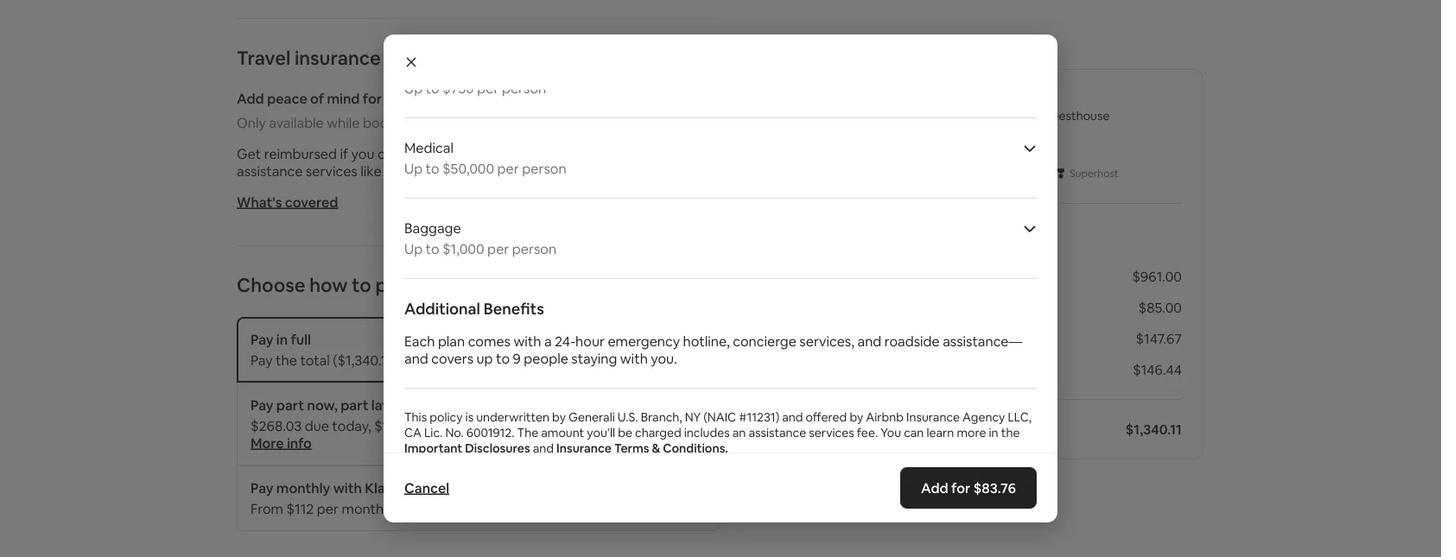 Task type: locate. For each thing, give the bounding box(es) containing it.
in left "full"
[[276, 331, 288, 348]]

1 horizontal spatial insurance
[[907, 410, 960, 425]]

airbnb service fee button
[[823, 330, 938, 347]]

pay left "full"
[[251, 331, 273, 348]]

pay up from
[[251, 479, 273, 497]]

$83.76
[[385, 89, 428, 107], [974, 479, 1016, 497]]

for right the mind
[[363, 89, 382, 107]]

1 horizontal spatial due
[[422, 145, 446, 162]]

0 horizontal spatial add
[[237, 89, 264, 107]]

with left you.
[[620, 350, 648, 367]]

1 vertical spatial add
[[921, 479, 949, 497]]

insurance
[[907, 410, 960, 425], [557, 441, 612, 456]]

only
[[237, 114, 266, 131]]

total
[[823, 420, 855, 438]]

for down the more at bottom
[[952, 479, 971, 497]]

what's covered
[[237, 193, 338, 211]]

0 vertical spatial add
[[237, 89, 264, 107]]

for inside button
[[952, 479, 971, 497]]

assistance inside this policy is underwritten by generali u.s. branch, ny (naic #11231) and offered by airbnb insurance agency llc, ca lic. no. 6001912. the amount you'll be charged includes an assistance services fee. you can learn more in the important disclosures and insurance terms & conditions.
[[749, 425, 806, 441]]

None radio
[[688, 331, 707, 350], [688, 397, 707, 416], [688, 480, 707, 499], [688, 331, 707, 350], [688, 397, 707, 416], [688, 480, 707, 499]]

2 vertical spatial up
[[404, 240, 423, 258]]

add inside button
[[921, 479, 949, 497]]

due inside get reimbursed if you cancel due to illness, flight delays, and more. plus, get assistance services like emergency help.
[[422, 145, 446, 162]]

1 vertical spatial due
[[305, 417, 329, 435]]

1 vertical spatial in
[[989, 425, 999, 441]]

0 horizontal spatial insurance
[[557, 441, 612, 456]]

due inside pay part now, part later with airbnb $268.03 due today,  $1,072.08 on oct 30, 2023. no extra fees. more info
[[305, 417, 329, 435]]

due right cancel
[[422, 145, 446, 162]]

2 horizontal spatial for
[[952, 479, 971, 497]]

emergency inside get reimbursed if you cancel due to illness, flight delays, and more. plus, get assistance services like emergency help.
[[385, 162, 457, 180]]

travel insurance
[[237, 45, 381, 70]]

monthly
[[276, 479, 330, 497]]

3 pay from the top
[[251, 396, 273, 414]]

up down baggage
[[404, 240, 423, 258]]

per right $112
[[317, 500, 339, 518]]

baggage
[[404, 219, 461, 237]]

per
[[477, 79, 499, 97], [497, 159, 519, 177], [487, 240, 509, 258], [317, 500, 339, 518]]

3 up from the top
[[404, 240, 423, 258]]

in
[[276, 331, 288, 348], [989, 425, 999, 441]]

additional
[[404, 299, 480, 319]]

1 horizontal spatial by
[[850, 410, 864, 425]]

for
[[363, 89, 382, 107], [952, 479, 971, 497], [387, 500, 405, 518]]

you'll
[[587, 425, 615, 441]]

each plan comes with a 24-hour emergency hotline, concierge services, and roadside assistance— and covers up to 9 people staying with you.
[[404, 332, 1023, 367]]

services left fee.
[[809, 425, 854, 441]]

1 pay from the top
[[251, 331, 273, 348]]

1 horizontal spatial in
[[989, 425, 999, 441]]

1 horizontal spatial the
[[1001, 425, 1020, 441]]

may
[[532, 500, 559, 518]]

person inside baggage up to $1,000 per person
[[512, 240, 557, 258]]

and down the no
[[533, 441, 554, 456]]

$83.76 inside button
[[974, 479, 1016, 497]]

0 vertical spatial the
[[276, 351, 297, 369]]

0 vertical spatial services
[[306, 162, 358, 180]]

person up flight at left
[[502, 79, 546, 97]]

1 horizontal spatial services
[[809, 425, 854, 441]]

available
[[269, 114, 324, 131]]

services left like at the left top of page
[[306, 162, 358, 180]]

$1,072.08
[[374, 417, 434, 435]]

in inside pay in full pay the total ($1,340.11).
[[276, 331, 288, 348]]

0 vertical spatial person
[[502, 79, 546, 97]]

due
[[422, 145, 446, 162], [305, 417, 329, 435]]

pay for pay in full pay the total ($1,340.11).
[[251, 331, 273, 348]]

branch,
[[641, 410, 682, 425]]

mind
[[327, 89, 360, 107]]

in right the more at bottom
[[989, 425, 999, 441]]

amount
[[541, 425, 584, 441]]

1 vertical spatial $83.76
[[974, 479, 1016, 497]]

add down learn
[[921, 479, 949, 497]]

2 vertical spatial person
[[512, 240, 557, 258]]

ca
[[404, 425, 422, 441]]

apply.
[[562, 500, 599, 518]]

1 horizontal spatial add
[[921, 479, 949, 497]]

1 vertical spatial up
[[404, 159, 423, 177]]

pay inside pay monthly with klarna from $112 per month for 12 months. interest may apply.
[[251, 479, 273, 497]]

$961.00
[[1133, 267, 1182, 285]]

add for add peace of mind for $83.76 only available while booking.
[[237, 89, 264, 107]]

airbnb inside pay part now, part later with airbnb $268.03 due today,  $1,072.08 on oct 30, 2023. no extra fees. more info
[[436, 396, 480, 414]]

1 horizontal spatial part
[[341, 396, 369, 414]]

assistance
[[237, 162, 303, 180], [749, 425, 806, 441]]

0 horizontal spatial services
[[306, 162, 358, 180]]

4 pay from the top
[[251, 479, 273, 497]]

1 horizontal spatial for
[[387, 500, 405, 518]]

per right '$750'
[[477, 79, 499, 97]]

cancel
[[404, 479, 449, 497]]

0 vertical spatial for
[[363, 89, 382, 107]]

up up booking.
[[404, 79, 423, 97]]

fees.
[[601, 417, 631, 435]]

24-
[[555, 332, 576, 350]]

part
[[276, 396, 304, 414], [341, 396, 369, 414]]

part up "today,"
[[341, 396, 369, 414]]

$1,000
[[443, 240, 484, 258]]

emergency inside each plan comes with a 24-hour emergency hotline, concierge services, and roadside assistance— and covers up to 9 people staying with you.
[[608, 332, 680, 350]]

emergency right hour
[[608, 332, 680, 350]]

the down "full"
[[276, 351, 297, 369]]

the inside this policy is underwritten by generali u.s. branch, ny (naic #11231) and offered by airbnb insurance agency llc, ca lic. no. 6001912. the amount you'll be charged includes an assistance services fee. you can learn more in the important disclosures and insurance terms & conditions.
[[1001, 425, 1020, 441]]

staying
[[571, 350, 617, 367]]

this
[[404, 410, 427, 425]]

full
[[291, 331, 311, 348]]

pay for pay monthly with klarna from $112 per month for 12 months. interest may apply.
[[251, 479, 273, 497]]

info
[[287, 434, 312, 452]]

1 horizontal spatial $83.76
[[974, 479, 1016, 497]]

0 horizontal spatial the
[[276, 351, 297, 369]]

pay up the $268.03
[[251, 396, 273, 414]]

the inside pay in full pay the total ($1,340.11).
[[276, 351, 297, 369]]

up inside medical up to $50,000 per person
[[404, 159, 423, 177]]

for left 12
[[387, 500, 405, 518]]

0 horizontal spatial part
[[276, 396, 304, 414]]

1 vertical spatial emergency
[[608, 332, 680, 350]]

emergency down medical
[[385, 162, 457, 180]]

assistance right 'an'
[[749, 425, 806, 441]]

extra
[[564, 417, 598, 435]]

roadside
[[885, 332, 940, 350]]

and left more.
[[593, 145, 617, 162]]

with up $1,072.08
[[404, 396, 433, 414]]

add inside add peace of mind for $83.76 only available while booking.
[[237, 89, 264, 107]]

0 vertical spatial in
[[276, 331, 288, 348]]

0 horizontal spatial emergency
[[385, 162, 457, 180]]

per inside medical up to $50,000 per person
[[497, 159, 519, 177]]

up down medical
[[404, 159, 423, 177]]

to inside baggage up to $1,000 per person
[[426, 240, 440, 258]]

total
[[300, 351, 330, 369]]

$192.20
[[823, 267, 872, 285]]

0 horizontal spatial due
[[305, 417, 329, 435]]

1 horizontal spatial emergency
[[608, 332, 680, 350]]

with
[[514, 332, 541, 350], [620, 350, 648, 367], [404, 396, 433, 414], [333, 479, 362, 497]]

0 vertical spatial due
[[422, 145, 446, 162]]

later
[[371, 396, 401, 414]]

1 vertical spatial insurance
[[557, 441, 612, 456]]

comes
[[468, 332, 511, 350]]

assistance up what's covered button at the top
[[237, 162, 303, 180]]

reimbursed
[[264, 145, 337, 162]]

per right help.
[[497, 159, 519, 177]]

1 vertical spatial the
[[1001, 425, 1020, 441]]

services inside this policy is underwritten by generali u.s. branch, ny (naic #11231) and offered by airbnb insurance agency llc, ca lic. no. 6001912. the amount you'll be charged includes an assistance services fee. you can learn more in the important disclosures and insurance terms & conditions.
[[809, 425, 854, 441]]

culver
[[940, 108, 976, 124]]

people
[[524, 350, 568, 367]]

booking.
[[363, 114, 418, 131]]

insurance down extra
[[557, 441, 612, 456]]

and right services,
[[858, 332, 882, 350]]

1 up from the top
[[404, 79, 423, 97]]

0 vertical spatial emergency
[[385, 162, 457, 180]]

per right $1,000
[[487, 240, 509, 258]]

with up "month"
[[333, 479, 362, 497]]

0 horizontal spatial assistance
[[237, 162, 303, 180]]

add for $83.76 button
[[900, 468, 1037, 509]]

superhost
[[1070, 167, 1119, 180]]

up inside baggage up to $1,000 per person
[[404, 240, 423, 258]]

emergency
[[385, 162, 457, 180], [608, 332, 680, 350]]

1 vertical spatial person
[[522, 159, 567, 177]]

conditions.
[[663, 441, 728, 456]]

person inside 'up to $750 per person' "dropdown button"
[[502, 79, 546, 97]]

1 vertical spatial assistance
[[749, 425, 806, 441]]

add up only
[[237, 89, 264, 107]]

hotline,
[[683, 332, 730, 350]]

0 horizontal spatial $83.76
[[385, 89, 428, 107]]

benefits
[[484, 299, 544, 319]]

$268.03
[[251, 417, 302, 435]]

to inside get reimbursed if you cancel due to illness, flight delays, and more. plus, get assistance services like emergency help.
[[449, 145, 463, 162]]

$83.76 down the more at bottom
[[974, 479, 1016, 497]]

fee
[[917, 330, 938, 347]]

part up the $268.03
[[276, 396, 304, 414]]

each
[[404, 332, 435, 350]]

up for baggage
[[404, 240, 423, 258]]

2 pay from the top
[[251, 351, 273, 369]]

1 vertical spatial for
[[952, 479, 971, 497]]

0 vertical spatial assistance
[[237, 162, 303, 180]]

person
[[502, 79, 546, 97], [522, 159, 567, 177], [512, 240, 557, 258]]

person right illness, at the top left of the page
[[522, 159, 567, 177]]

up inside "dropdown button"
[[404, 79, 423, 97]]

up for medical
[[404, 159, 423, 177]]

the right the more at bottom
[[1001, 425, 1020, 441]]

0 vertical spatial insurance
[[907, 410, 960, 425]]

0 horizontal spatial by
[[552, 410, 566, 425]]

due down now,
[[305, 417, 329, 435]]

2 up from the top
[[404, 159, 423, 177]]

0 horizontal spatial for
[[363, 89, 382, 107]]

2 vertical spatial for
[[387, 500, 405, 518]]

of
[[310, 89, 324, 107]]

assistance—
[[943, 332, 1023, 350]]

1 vertical spatial services
[[809, 425, 854, 441]]

pay
[[251, 331, 273, 348], [251, 351, 273, 369], [251, 396, 273, 414], [251, 479, 273, 497]]

2023.
[[506, 417, 540, 435]]

city
[[979, 108, 1002, 124]]

person up benefits
[[512, 240, 557, 258]]

services
[[306, 162, 358, 180], [809, 425, 854, 441]]

person inside medical up to $50,000 per person
[[522, 159, 567, 177]]

add for add for $83.76
[[921, 479, 949, 497]]

0 vertical spatial $83.76
[[385, 89, 428, 107]]

0 vertical spatial up
[[404, 79, 423, 97]]

pay left 'total'
[[251, 351, 273, 369]]

with inside pay part now, part later with airbnb $268.03 due today,  $1,072.08 on oct 30, 2023. no extra fees. more info
[[404, 396, 433, 414]]

travel insurance coverage details dialog
[[384, 0, 1058, 523]]

insurance right you
[[907, 410, 960, 425]]

month
[[342, 500, 384, 518]]

and left covers
[[404, 350, 428, 367]]

$83.76 up booking.
[[385, 89, 428, 107]]

pay inside pay part now, part later with airbnb $268.03 due today,  $1,072.08 on oct 30, 2023. no extra fees. more info
[[251, 396, 273, 414]]

from
[[251, 500, 283, 518]]

airbnb
[[823, 330, 866, 347], [436, 396, 480, 414], [866, 410, 904, 425]]

0 horizontal spatial in
[[276, 331, 288, 348]]

1 horizontal spatial assistance
[[749, 425, 806, 441]]

medical up to $50,000 per person
[[404, 139, 567, 177]]



Task type: describe. For each thing, give the bounding box(es) containing it.
airbnb inside this policy is underwritten by generali u.s. branch, ny (naic #11231) and offered by airbnb insurance agency llc, ca lic. no. 6001912. the amount you'll be charged includes an assistance services fee. you can learn more in the important disclosures and insurance terms & conditions.
[[866, 410, 904, 425]]

u.s.
[[618, 410, 638, 425]]

how
[[310, 273, 348, 297]]

per inside "dropdown button"
[[477, 79, 499, 97]]

hour
[[576, 332, 605, 350]]

(usd) button
[[858, 420, 896, 438]]

$83.76 inside add peace of mind for $83.76 only available while booking.
[[385, 89, 428, 107]]

up to $750 per person
[[404, 79, 546, 97]]

llc,
[[1008, 410, 1032, 425]]

on
[[437, 417, 453, 435]]

important disclosures link
[[404, 441, 530, 456]]

be
[[618, 425, 633, 441]]

$112
[[286, 500, 314, 518]]

per inside pay monthly with klarna from $112 per month for 12 months. interest may apply.
[[317, 500, 339, 518]]

12
[[408, 500, 422, 518]]

with left a
[[514, 332, 541, 350]]

9
[[513, 350, 521, 367]]

services,
[[800, 332, 855, 350]]

get
[[237, 145, 261, 162]]

additional benefits
[[404, 299, 544, 319]]

guesthouse
[[1043, 108, 1110, 124]]

you.
[[651, 350, 677, 367]]

plus,
[[660, 145, 688, 162]]

30,
[[483, 417, 502, 435]]

and inside get reimbursed if you cancel due to illness, flight delays, and more. plus, get assistance services like emergency help.
[[593, 145, 617, 162]]

pay
[[375, 273, 408, 297]]

1 by from the left
[[552, 410, 566, 425]]

fee.
[[857, 425, 878, 441]]

culver city stylish guesthouse
[[940, 108, 1110, 124]]

cancel
[[378, 145, 419, 162]]

$1,340.11
[[1126, 420, 1182, 438]]

per inside baggage up to $1,000 per person
[[487, 240, 509, 258]]

$50,000
[[443, 159, 494, 177]]

insurance terms & conditions. link
[[557, 441, 728, 456]]

you
[[881, 425, 901, 441]]

for inside pay monthly with klarna from $112 per month for 12 months. interest may apply.
[[387, 500, 405, 518]]

interest
[[480, 500, 529, 518]]

peace
[[267, 89, 307, 107]]

pay monthly with klarna from $112 per month for 12 months. interest may apply.
[[251, 479, 599, 518]]

$85.00
[[1139, 299, 1182, 316]]

no.
[[445, 425, 464, 441]]

$147.67
[[1136, 330, 1182, 347]]

cancel button
[[396, 471, 458, 506]]

pay in full pay the total ($1,340.11).
[[251, 331, 400, 369]]

is
[[465, 410, 474, 425]]

($1,340.11).
[[333, 351, 400, 369]]

pay part now, part later with airbnb $268.03 due today,  $1,072.08 on oct 30, 2023. no extra fees. more info
[[251, 396, 631, 452]]

insurance
[[295, 45, 381, 70]]

agency
[[963, 410, 1005, 425]]

more
[[251, 434, 284, 452]]

add for $83.76
[[921, 479, 1016, 497]]

ny
[[685, 410, 701, 425]]

policy
[[430, 410, 463, 425]]

plan
[[438, 332, 465, 350]]

covers
[[431, 350, 474, 367]]

#11231)
[[739, 410, 780, 425]]

can
[[904, 425, 924, 441]]

travel
[[237, 45, 291, 70]]

assistance inside get reimbursed if you cancel due to illness, flight delays, and more. plus, get assistance services like emergency help.
[[237, 162, 303, 180]]

the
[[517, 425, 539, 441]]

2 part from the left
[[341, 396, 369, 414]]

more.
[[620, 145, 657, 162]]

6001912.
[[466, 425, 515, 441]]

1 part from the left
[[276, 396, 304, 414]]

person for medical up to $50,000 per person
[[522, 159, 567, 177]]

person for baggage up to $1,000 per person
[[512, 240, 557, 258]]

with inside pay monthly with klarna from $112 per month for 12 months. interest may apply.
[[333, 479, 362, 497]]

to inside each plan comes with a 24-hour emergency hotline, concierge services, and roadside assistance— and covers up to 9 people staying with you.
[[496, 350, 510, 367]]

5
[[885, 267, 893, 285]]

x
[[875, 267, 882, 285]]

total (usd)
[[823, 420, 896, 438]]

(usd)
[[858, 420, 896, 438]]

a
[[544, 332, 552, 350]]

to inside "dropdown button"
[[426, 79, 440, 97]]

get reimbursed if you cancel due to illness, flight delays, and more. plus, get assistance services like emergency help.
[[237, 145, 713, 180]]

for inside add peace of mind for $83.76 only available while booking.
[[363, 89, 382, 107]]

add peace of mind for $83.76 only available while booking.
[[237, 89, 428, 131]]

services inside get reimbursed if you cancel due to illness, flight delays, and more. plus, get assistance services like emergency help.
[[306, 162, 358, 180]]

$192.20 x 5 nights
[[823, 267, 935, 285]]

underwritten
[[476, 410, 550, 425]]

and right #11231)
[[782, 410, 803, 425]]

this policy is underwritten by generali u.s. branch, ny (naic #11231) and offered by airbnb insurance agency llc, ca lic. no. 6001912. the amount you'll be charged includes an assistance services fee. you can learn more in the important disclosures and insurance terms & conditions.
[[404, 410, 1032, 456]]

like
[[361, 162, 382, 180]]

klarna
[[365, 479, 406, 497]]

get
[[691, 145, 713, 162]]

flight
[[510, 145, 543, 162]]

2 by from the left
[[850, 410, 864, 425]]

important
[[404, 441, 463, 456]]

disclosures
[[465, 441, 530, 456]]

an
[[733, 425, 746, 441]]

&
[[652, 441, 660, 456]]

months.
[[425, 500, 477, 518]]

baggage up to $1,000 per person
[[404, 219, 557, 258]]

nights
[[896, 267, 935, 285]]

choose how to pay
[[237, 273, 408, 297]]

to inside medical up to $50,000 per person
[[426, 159, 440, 177]]

in inside this policy is underwritten by generali u.s. branch, ny (naic #11231) and offered by airbnb insurance agency llc, ca lic. no. 6001912. the amount you'll be charged includes an assistance services fee. you can learn more in the important disclosures and insurance terms & conditions.
[[989, 425, 999, 441]]

while
[[327, 114, 360, 131]]

pay for pay part now, part later with airbnb $268.03 due today,  $1,072.08 on oct 30, 2023. no extra fees. more info
[[251, 396, 273, 414]]

today,
[[332, 417, 371, 435]]

offered
[[806, 410, 847, 425]]

up to $750 per person button
[[404, 52, 1037, 104]]



Task type: vqa. For each thing, say whether or not it's contained in the screenshot.
as
no



